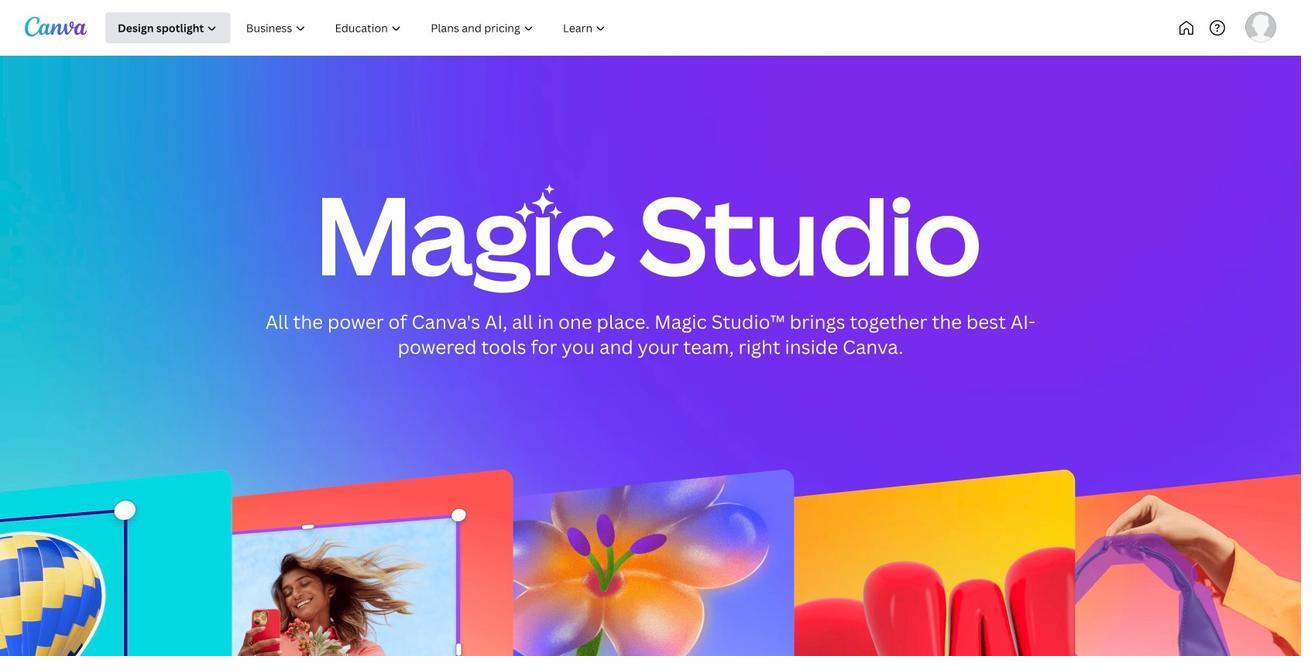 Task type: vqa. For each thing, say whether or not it's contained in the screenshot.
for within Create Flipbooks Or Slideshows For Your Design
no



Task type: locate. For each thing, give the bounding box(es) containing it.
top level navigation element
[[105, 12, 672, 43]]



Task type: describe. For each thing, give the bounding box(es) containing it.
magic studio image
[[322, 185, 979, 293]]

magic studio element
[[322, 185, 979, 297]]



